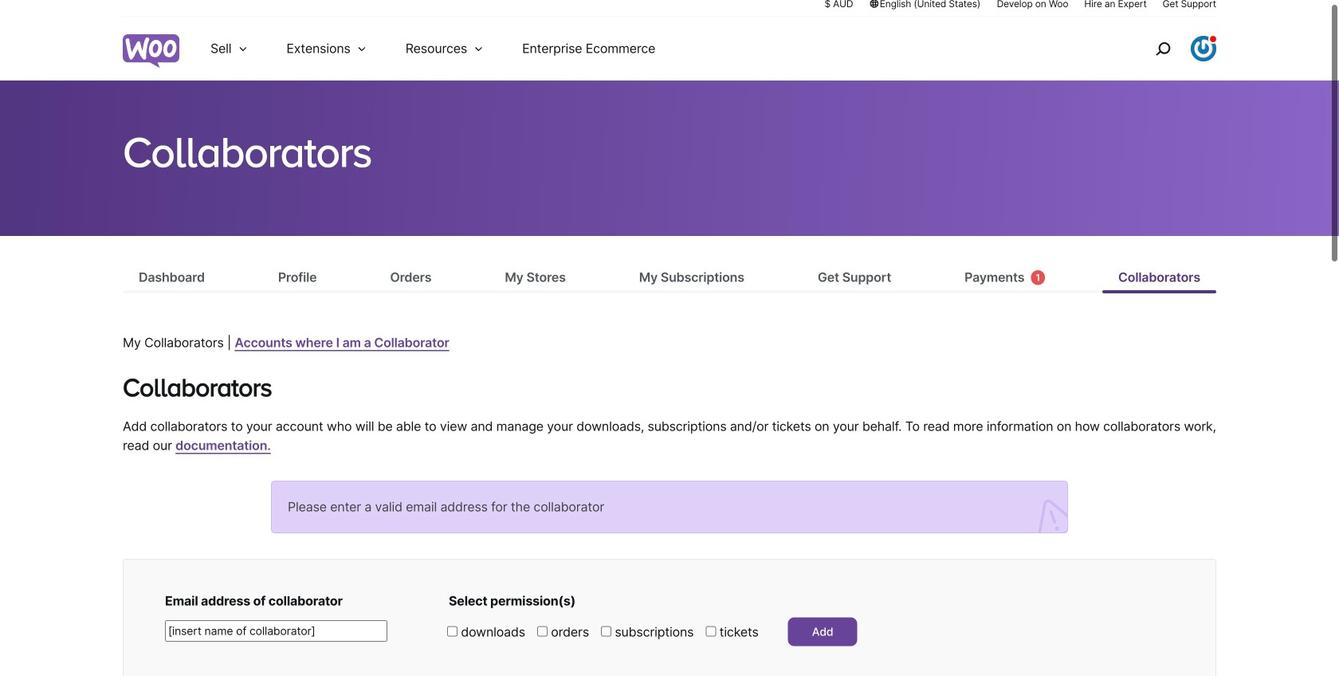 Task type: locate. For each thing, give the bounding box(es) containing it.
service navigation menu element
[[1122, 29, 1217, 81]]

None checkbox
[[447, 633, 458, 643], [537, 633, 548, 643], [601, 633, 612, 643], [447, 633, 458, 643], [537, 633, 548, 643], [601, 633, 612, 643]]

None checkbox
[[706, 633, 716, 643]]

open account menu image
[[1191, 42, 1217, 68]]



Task type: vqa. For each thing, say whether or not it's contained in the screenshot.
Open account menu icon
yes



Task type: describe. For each thing, give the bounding box(es) containing it.
search image
[[1151, 42, 1176, 68]]



